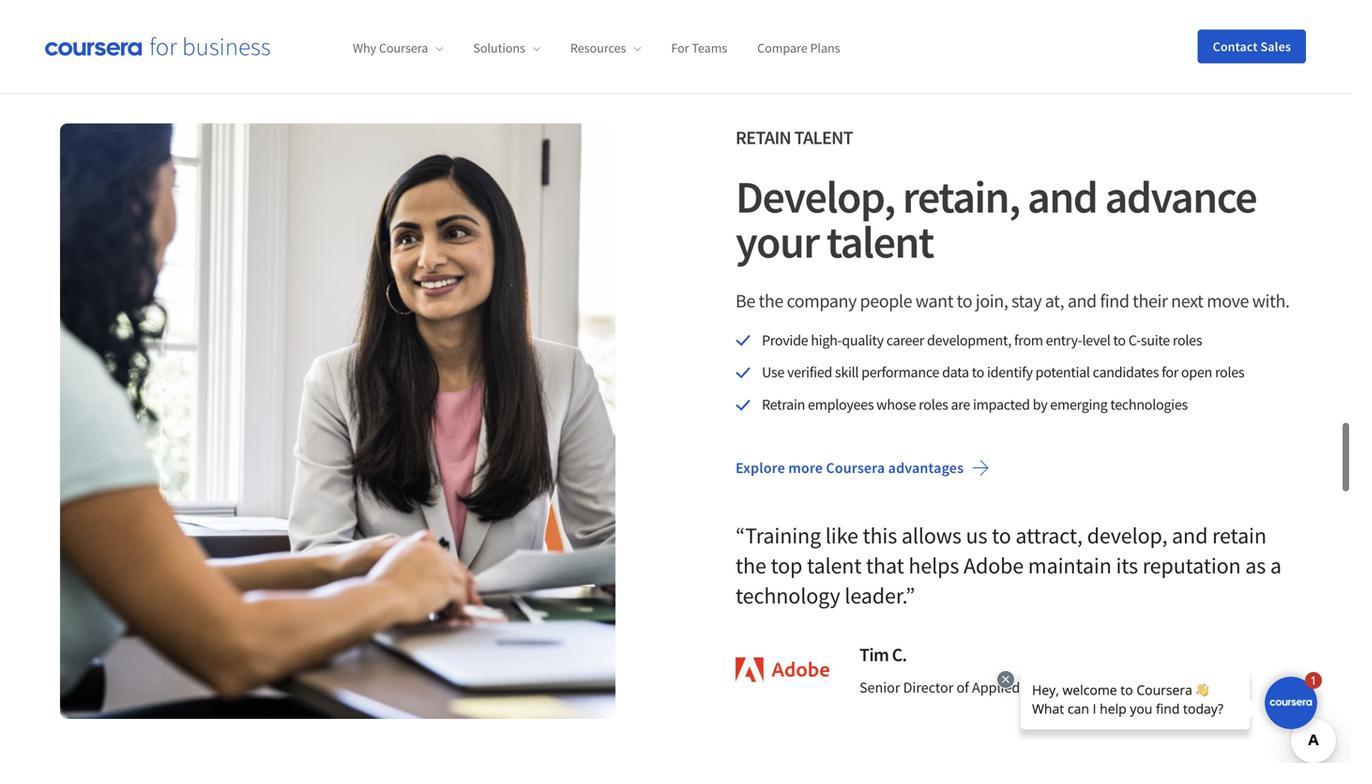Task type: vqa. For each thing, say whether or not it's contained in the screenshot.
right QUE
no



Task type: describe. For each thing, give the bounding box(es) containing it.
develop, retain, and advance your talent
[[736, 168, 1257, 270]]

contact sales
[[1213, 38, 1292, 55]]

next
[[1172, 289, 1204, 312]]

employees
[[808, 395, 874, 414]]

resources link
[[571, 40, 641, 57]]

director
[[904, 678, 954, 697]]

adobe inside training like this allows us to attract, develop, and retain the top talent that helps adobe maintain its reputation as a technology leader.
[[964, 551, 1024, 580]]

tim c.
[[860, 643, 907, 666]]

be
[[736, 289, 756, 312]]

impacted
[[973, 395, 1030, 414]]

to for join,
[[957, 289, 973, 312]]

why
[[353, 40, 377, 57]]

c.
[[892, 643, 907, 666]]

skill
[[835, 363, 859, 382]]

move
[[1207, 289, 1249, 312]]

are
[[951, 395, 971, 414]]

explore more coursera advantages
[[736, 459, 964, 477]]

use verified skill performance data to identify potential candidates for open roles
[[762, 363, 1245, 382]]

to for identify
[[972, 363, 985, 382]]

resources
[[571, 40, 626, 57]]

a
[[1271, 551, 1282, 580]]

contact sales button
[[1198, 30, 1307, 63]]

1 horizontal spatial adobe
[[1141, 678, 1181, 697]]

of
[[957, 678, 969, 697]]

candidates
[[1093, 363, 1159, 382]]

level
[[1083, 331, 1111, 349]]

whose
[[877, 395, 916, 414]]

helps
[[909, 551, 960, 580]]

maintain
[[1029, 551, 1112, 580]]

tim
[[860, 643, 889, 666]]

from
[[1015, 331, 1044, 349]]

at,
[[1045, 289, 1065, 312]]

suite
[[1141, 331, 1171, 349]]

sales
[[1261, 38, 1292, 55]]

technology
[[736, 581, 841, 610]]

compare plans
[[758, 40, 841, 57]]

company
[[787, 289, 857, 312]]

1 vertical spatial and
[[1068, 289, 1097, 312]]

talent inside training like this allows us to attract, develop, and retain the top talent that helps adobe maintain its reputation as a technology leader.
[[807, 551, 862, 580]]

attract,
[[1016, 521, 1083, 550]]

develop,
[[1088, 521, 1168, 550]]

use
[[762, 363, 785, 382]]

by
[[1033, 395, 1048, 414]]

allows
[[902, 521, 962, 550]]

your
[[736, 213, 819, 270]]

potential
[[1036, 363, 1091, 382]]

performance
[[862, 363, 940, 382]]

like
[[826, 521, 859, 550]]

retrain
[[762, 395, 805, 414]]

find
[[1100, 289, 1130, 312]]

learning,
[[1079, 678, 1138, 697]]

advance
[[1105, 168, 1257, 225]]

want
[[916, 289, 954, 312]]

training like this allows us to attract, develop, and retain the top talent that helps adobe maintain its reputation as a technology leader.
[[736, 521, 1282, 610]]

their
[[1133, 289, 1168, 312]]

to for attract,
[[992, 521, 1012, 550]]

c-
[[1129, 331, 1141, 349]]

top
[[771, 551, 803, 580]]

coursera inside "link"
[[826, 459, 885, 477]]

coursera hiring solutions image
[[60, 123, 616, 719]]

solutions
[[473, 40, 526, 57]]

data
[[943, 363, 970, 382]]

retain
[[1213, 521, 1267, 550]]

retain
[[736, 126, 791, 149]]

develop,
[[736, 168, 895, 225]]



Task type: locate. For each thing, give the bounding box(es) containing it.
entry-
[[1046, 331, 1083, 349]]

leader.
[[845, 581, 906, 610]]

why coursera
[[353, 40, 428, 57]]

0 horizontal spatial coursera
[[379, 40, 428, 57]]

coursera for business image
[[45, 37, 270, 56]]

1 horizontal spatial roles
[[1173, 331, 1203, 349]]

0 horizontal spatial roles
[[919, 395, 949, 414]]

its
[[1117, 551, 1139, 580]]

1 horizontal spatial coursera
[[826, 459, 885, 477]]

coursera
[[379, 40, 428, 57], [826, 459, 885, 477]]

0 vertical spatial talent
[[827, 213, 934, 270]]

provide high-quality career development, from entry-level to c-suite roles
[[762, 331, 1203, 349]]

talent inside develop, retain, and advance your talent
[[827, 213, 934, 270]]

adobe right learning,
[[1141, 678, 1181, 697]]

to right the data
[[972, 363, 985, 382]]

training
[[745, 521, 821, 550]]

explore
[[736, 459, 786, 477]]

the left top
[[736, 551, 767, 580]]

talent
[[827, 213, 934, 270], [807, 551, 862, 580]]

the inside training like this allows us to attract, develop, and retain the top talent that helps adobe maintain its reputation as a technology leader.
[[736, 551, 767, 580]]

career
[[887, 331, 925, 349]]

1 vertical spatial the
[[736, 551, 767, 580]]

technologies
[[1111, 395, 1188, 414]]

open
[[1182, 363, 1213, 382]]

retain talent
[[736, 126, 853, 149]]

advantages
[[889, 459, 964, 477]]

1 vertical spatial roles
[[1216, 363, 1245, 382]]

to inside training like this allows us to attract, develop, and retain the top talent that helps adobe maintain its reputation as a technology leader.
[[992, 521, 1012, 550]]

this
[[863, 521, 898, 550]]

reputation
[[1143, 551, 1242, 580]]

quality
[[842, 331, 884, 349]]

with.
[[1253, 289, 1290, 312]]

2 vertical spatial roles
[[919, 395, 949, 414]]

us
[[966, 521, 988, 550]]

to left c-
[[1114, 331, 1126, 349]]

senior
[[860, 678, 901, 697]]

explore more coursera advantages link
[[721, 445, 1005, 490]]

senior director of applied machine learning, adobe
[[860, 678, 1181, 697]]

machine
[[1024, 678, 1077, 697]]

stay
[[1012, 289, 1042, 312]]

emerging
[[1051, 395, 1108, 414]]

for
[[672, 40, 689, 57]]

roles right open
[[1216, 363, 1245, 382]]

for
[[1162, 363, 1179, 382]]

plans
[[811, 40, 841, 57]]

0 vertical spatial coursera
[[379, 40, 428, 57]]

and inside develop, retain, and advance your talent
[[1028, 168, 1098, 225]]

as
[[1246, 551, 1267, 580]]

adobe down us
[[964, 551, 1024, 580]]

roles for use verified skill performance data to identify potential candidates for open roles
[[1216, 363, 1245, 382]]

talent
[[795, 126, 853, 149]]

development,
[[927, 331, 1012, 349]]

applied
[[972, 678, 1021, 697]]

2 horizontal spatial roles
[[1216, 363, 1245, 382]]

adobe logo image
[[736, 657, 830, 682]]

more
[[789, 459, 823, 477]]

0 vertical spatial roles
[[1173, 331, 1203, 349]]

people
[[860, 289, 913, 312]]

to right us
[[992, 521, 1012, 550]]

for teams
[[672, 40, 728, 57]]

be the company people want to join, stay at, and find their next move with.
[[736, 289, 1290, 312]]

2 vertical spatial and
[[1172, 521, 1208, 550]]

compare plans link
[[758, 40, 841, 57]]

teams
[[692, 40, 728, 57]]

1 vertical spatial adobe
[[1141, 678, 1181, 697]]

to
[[957, 289, 973, 312], [1114, 331, 1126, 349], [972, 363, 985, 382], [992, 521, 1012, 550]]

that
[[866, 551, 905, 580]]

high-
[[811, 331, 842, 349]]

join,
[[976, 289, 1009, 312]]

compare
[[758, 40, 808, 57]]

1 vertical spatial talent
[[807, 551, 862, 580]]

coursera right why
[[379, 40, 428, 57]]

contact
[[1213, 38, 1258, 55]]

0 vertical spatial and
[[1028, 168, 1098, 225]]

the right be
[[759, 289, 784, 312]]

provide
[[762, 331, 809, 349]]

0 vertical spatial adobe
[[964, 551, 1024, 580]]

coursera right more
[[826, 459, 885, 477]]

talent up people
[[827, 213, 934, 270]]

to left 'join,'
[[957, 289, 973, 312]]

why coursera link
[[353, 40, 443, 57]]

talent down like
[[807, 551, 862, 580]]

identify
[[987, 363, 1033, 382]]

and
[[1028, 168, 1098, 225], [1068, 289, 1097, 312], [1172, 521, 1208, 550]]

0 vertical spatial the
[[759, 289, 784, 312]]

roles for provide high-quality career development, from entry-level to c-suite roles
[[1173, 331, 1203, 349]]

solutions link
[[473, 40, 541, 57]]

verified
[[788, 363, 833, 382]]

retrain employees whose roles are impacted by emerging technologies
[[762, 395, 1188, 414]]

1 vertical spatial coursera
[[826, 459, 885, 477]]

retain,
[[903, 168, 1020, 225]]

0 horizontal spatial adobe
[[964, 551, 1024, 580]]

roles left are
[[919, 395, 949, 414]]

for teams link
[[672, 40, 728, 57]]

adobe
[[964, 551, 1024, 580], [1141, 678, 1181, 697]]

roles right suite
[[1173, 331, 1203, 349]]

and inside training like this allows us to attract, develop, and retain the top talent that helps adobe maintain its reputation as a technology leader.
[[1172, 521, 1208, 550]]



